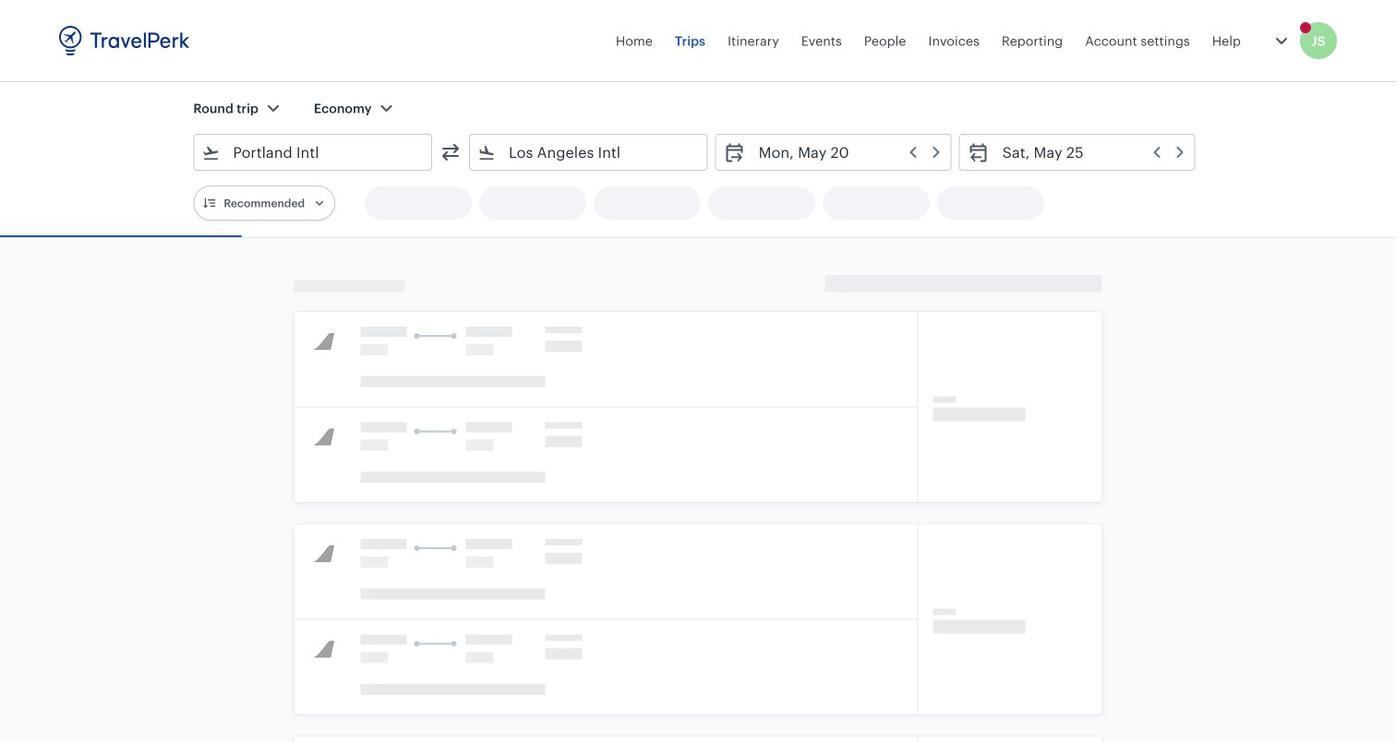 Task type: locate. For each thing, give the bounding box(es) containing it.
From search field
[[220, 138, 407, 167]]

To search field
[[496, 138, 683, 167]]

Depart field
[[746, 138, 944, 167]]

Return field
[[990, 138, 1188, 167]]



Task type: vqa. For each thing, say whether or not it's contained in the screenshot.
Depart Text Box
no



